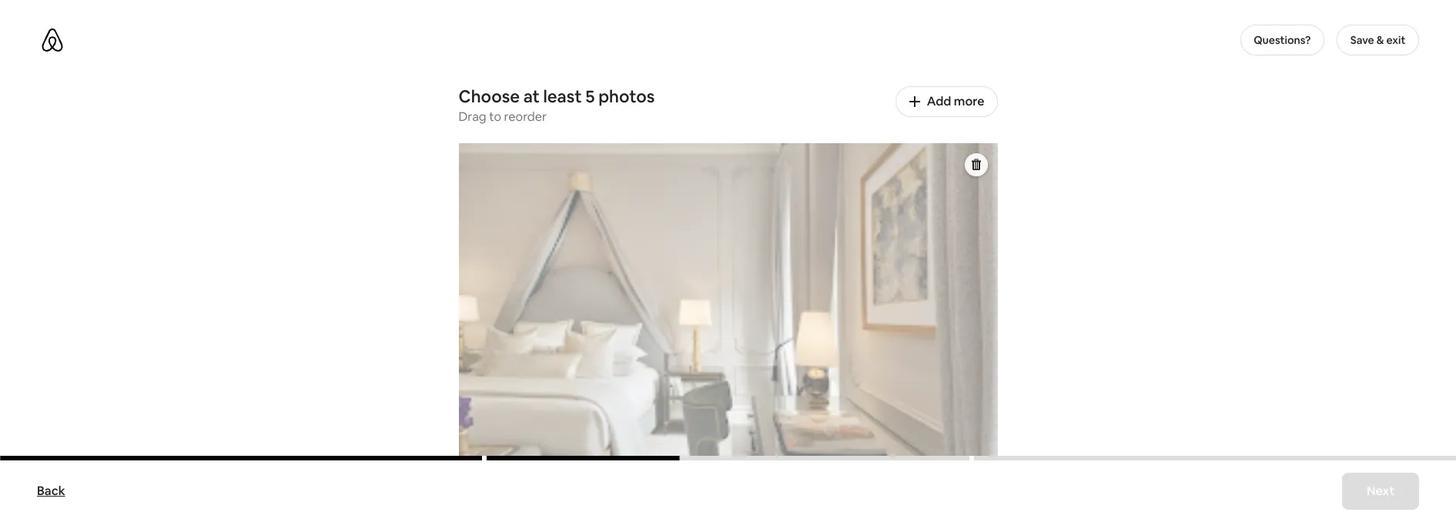 Task type: vqa. For each thing, say whether or not it's contained in the screenshot.
&
yes



Task type: describe. For each thing, give the bounding box(es) containing it.
choose at least 5 photos drag to reorder
[[459, 86, 655, 125]]

save & exit
[[1351, 33, 1406, 47]]

reorder
[[504, 109, 547, 125]]

photos
[[599, 86, 655, 107]]

drag
[[459, 109, 487, 125]]

add more
[[927, 93, 985, 109]]

next
[[1367, 483, 1395, 499]]

&
[[1377, 33, 1385, 47]]

add
[[927, 93, 952, 109]]

least
[[543, 86, 582, 107]]



Task type: locate. For each thing, give the bounding box(es) containing it.
at
[[524, 86, 540, 107]]

next button
[[1342, 473, 1420, 510]]

5
[[586, 86, 595, 107]]

exit
[[1387, 33, 1406, 47]]

back button
[[29, 476, 73, 507]]

to
[[489, 109, 502, 125]]

more
[[954, 93, 985, 109]]

back
[[37, 483, 65, 499]]

save & exit button
[[1337, 25, 1420, 55]]

unnamed (1).jpg image
[[459, 143, 998, 503], [459, 143, 998, 503]]

add more button
[[896, 86, 998, 117]]

choose
[[459, 86, 520, 107]]

questions? button
[[1241, 25, 1325, 55]]

save
[[1351, 33, 1375, 47]]

questions?
[[1254, 33, 1311, 47]]



